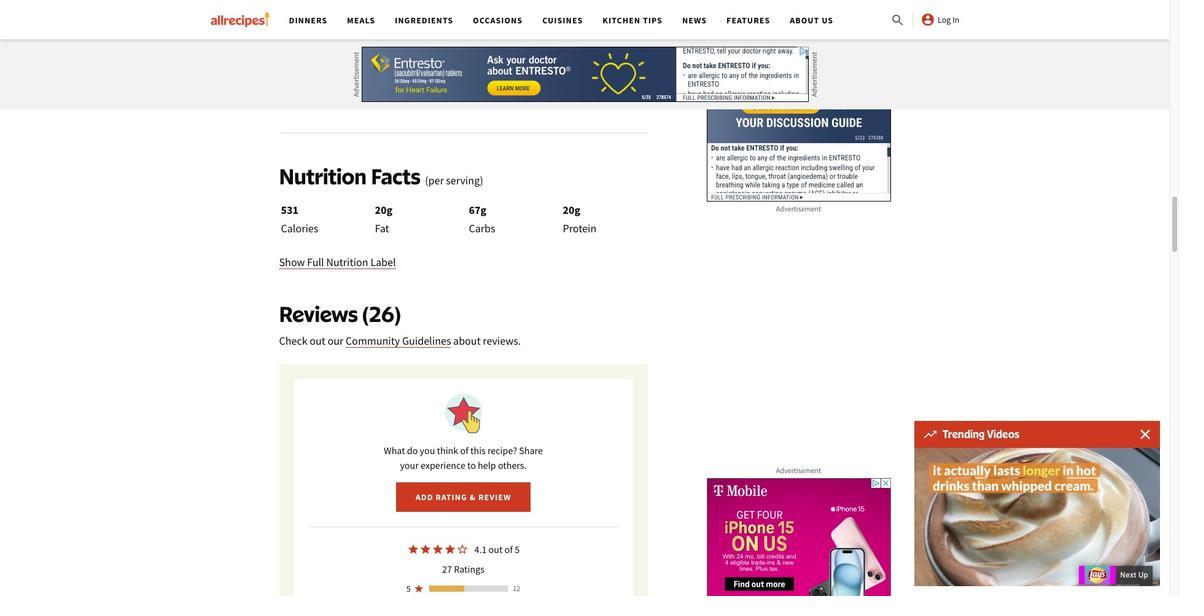 Task type: describe. For each thing, give the bounding box(es) containing it.
experience
[[421, 459, 466, 471]]

20g for 20g fat
[[375, 203, 393, 217]]

about
[[790, 15, 820, 26]]

1 oil from the left
[[315, 12, 326, 27]]

features
[[727, 15, 771, 26]]

up
[[1139, 571, 1149, 579]]

(per
[[425, 173, 444, 188]]

to
[[468, 459, 476, 471]]

of inside what do you think of this recipe? share your experience to help others.
[[461, 444, 469, 457]]

recipe.
[[505, 12, 536, 27]]

protein
[[563, 221, 597, 235]]

cuisines
[[543, 15, 583, 26]]

about
[[454, 334, 481, 348]]

navigation containing dinners
[[279, 0, 891, 39]]

reviews (26)
[[279, 301, 401, 327]]

reviews.
[[483, 334, 521, 348]]

think
[[437, 444, 459, 457]]

carbs
[[469, 221, 496, 235]]

next
[[1121, 571, 1137, 579]]

your
[[400, 459, 419, 471]]

vegetable
[[349, 12, 393, 27]]

67g
[[469, 203, 487, 217]]

account image
[[921, 12, 936, 27]]

facts
[[371, 163, 421, 189]]

cuisines link
[[543, 15, 583, 26]]

occasions link
[[473, 15, 523, 26]]

check
[[279, 334, 308, 348]]

occasions
[[473, 15, 523, 26]]

reviews
[[279, 301, 358, 327]]

i
[[341, 83, 345, 94]]

olive oil and vegetable oil will also work in this recipe.
[[289, 12, 536, 27]]

also
[[428, 12, 447, 27]]

trending videos
[[943, 428, 1020, 441]]

about us
[[790, 15, 834, 26]]

community
[[346, 334, 400, 348]]

home image
[[210, 12, 269, 27]]

video player application
[[915, 448, 1161, 586]]

next up
[[1121, 571, 1149, 579]]

news link
[[683, 15, 707, 26]]

us
[[822, 15, 834, 26]]

ingredients
[[395, 15, 454, 26]]

about us link
[[790, 15, 834, 26]]

community guidelines link
[[346, 334, 451, 348]]

features link
[[727, 15, 771, 26]]

print image
[[566, 82, 578, 95]]

4.1 out of 5
[[475, 543, 520, 556]]

(26)
[[363, 301, 401, 327]]

trending
[[943, 428, 985, 441]]

67g carbs
[[469, 203, 496, 235]]

27 ratings
[[442, 563, 485, 575]]

ratings
[[454, 563, 485, 575]]

log
[[938, 14, 951, 25]]

what do you think of this recipe? share your experience to help others.
[[384, 444, 543, 471]]

show full nutrition label button
[[279, 254, 396, 271]]

531 calories
[[281, 203, 318, 235]]

meals link
[[347, 15, 375, 26]]

full
[[307, 255, 324, 269]]

1 horizontal spatial of
[[505, 543, 513, 556]]

i made it button
[[279, 74, 459, 103]]

531
[[281, 203, 299, 217]]

guidelines
[[402, 334, 451, 348]]

kitchen tips link
[[603, 15, 663, 26]]

do
[[407, 444, 418, 457]]

trending image
[[925, 431, 937, 438]]

in
[[474, 12, 483, 27]]

show
[[279, 255, 305, 269]]



Task type: locate. For each thing, give the bounding box(es) containing it.
work
[[449, 12, 472, 27]]

nutrition
[[279, 163, 367, 189], [326, 255, 368, 269]]

of up the "to"
[[461, 444, 469, 457]]

out for 4.1
[[489, 543, 503, 556]]

this up the "to"
[[471, 444, 486, 457]]

nutrition facts (per serving)
[[279, 163, 484, 189]]

nutrition right full
[[326, 255, 368, 269]]

nutrition up 531
[[279, 163, 367, 189]]

0 horizontal spatial out
[[310, 334, 326, 348]]

this inside what do you think of this recipe? share your experience to help others.
[[471, 444, 486, 457]]

1 star image from the left
[[407, 543, 420, 556]]

olive
[[289, 12, 313, 27]]

out for check
[[310, 334, 326, 348]]

close image
[[1141, 430, 1151, 439]]

star outline image
[[456, 543, 469, 556]]

1 vertical spatial of
[[505, 543, 513, 556]]

star image up 27
[[432, 543, 444, 556]]

1 vertical spatial out
[[489, 543, 503, 556]]

0 vertical spatial this
[[485, 12, 503, 27]]

oil
[[315, 12, 326, 27], [396, 12, 407, 27]]

oil left and
[[315, 12, 326, 27]]

2 20g from the left
[[563, 203, 581, 217]]

print
[[537, 83, 564, 94]]

calories
[[281, 221, 318, 235]]

help
[[478, 459, 496, 471]]

dinners
[[289, 15, 328, 26]]

ingredients link
[[395, 15, 454, 26]]

star image left star outline icon
[[407, 543, 420, 556]]

1 horizontal spatial star image
[[432, 543, 444, 556]]

20g for 20g protein
[[563, 203, 581, 217]]

i made it
[[341, 83, 382, 94]]

1 horizontal spatial 20g
[[563, 203, 581, 217]]

0 horizontal spatial 20g
[[375, 203, 393, 217]]

2 oil from the left
[[396, 12, 407, 27]]

&
[[470, 492, 476, 503]]

search image
[[891, 13, 906, 28]]

recipe?
[[488, 444, 517, 457]]

20g protein
[[563, 203, 597, 235]]

label
[[371, 255, 396, 269]]

12
[[513, 584, 521, 593]]

1 vertical spatial nutrition
[[326, 255, 368, 269]]

review
[[479, 492, 511, 503]]

20g
[[375, 203, 393, 217], [563, 203, 581, 217]]

20g inside 20g protein
[[563, 203, 581, 217]]

what
[[384, 444, 405, 457]]

1 vertical spatial this
[[471, 444, 486, 457]]

star image
[[407, 543, 420, 556], [432, 543, 444, 556]]

this right the in
[[485, 12, 503, 27]]

1 horizontal spatial 5
[[515, 543, 520, 556]]

oil left the will
[[396, 12, 407, 27]]

20g up protein
[[563, 203, 581, 217]]

add rating & review button
[[396, 482, 531, 512]]

you
[[420, 444, 435, 457]]

5
[[515, 543, 520, 556], [407, 583, 411, 594]]

of right 4.1
[[505, 543, 513, 556]]

dinners link
[[289, 15, 328, 26]]

add
[[416, 492, 434, 503]]

nutrition inside button
[[326, 255, 368, 269]]

0 vertical spatial nutrition
[[279, 163, 367, 189]]

tips
[[643, 15, 663, 26]]

1 horizontal spatial out
[[489, 543, 503, 556]]

this
[[485, 12, 503, 27], [471, 444, 486, 457]]

rating
[[436, 492, 468, 503]]

will
[[409, 12, 426, 27]]

navigation
[[279, 0, 891, 39]]

0 horizontal spatial of
[[461, 444, 469, 457]]

fat
[[375, 221, 389, 235]]

of
[[461, 444, 469, 457], [505, 543, 513, 556]]

spoon image
[[384, 82, 397, 95]]

check out our community guidelines about reviews.
[[279, 334, 521, 348]]

kitchen tips
[[603, 15, 663, 26]]

27
[[442, 563, 452, 575]]

in
[[953, 14, 960, 25]]

4.1
[[475, 543, 487, 556]]

it
[[373, 83, 382, 94]]

0 horizontal spatial 5
[[407, 583, 411, 594]]

log in link
[[921, 12, 960, 27]]

star image
[[420, 543, 432, 556], [444, 543, 456, 556], [414, 584, 424, 594]]

out
[[310, 334, 326, 348], [489, 543, 503, 556]]

our
[[328, 334, 344, 348]]

0 vertical spatial of
[[461, 444, 469, 457]]

share
[[519, 444, 543, 457]]

1 horizontal spatial oil
[[396, 12, 407, 27]]

made
[[347, 83, 371, 94]]

1 20g from the left
[[375, 203, 393, 217]]

out left the our
[[310, 334, 326, 348]]

print button
[[469, 74, 648, 103]]

20g fat
[[375, 203, 393, 235]]

show full nutrition label
[[279, 255, 396, 269]]

and
[[329, 12, 346, 27]]

add rating & review
[[416, 492, 511, 503]]

others.
[[498, 459, 527, 471]]

0 horizontal spatial oil
[[315, 12, 326, 27]]

2 star image from the left
[[432, 543, 444, 556]]

20g up fat
[[375, 203, 393, 217]]

meals
[[347, 15, 375, 26]]

out right 4.1
[[489, 543, 503, 556]]

0 vertical spatial 5
[[515, 543, 520, 556]]

log in
[[938, 14, 960, 25]]

serving)
[[446, 173, 484, 188]]

0 vertical spatial out
[[310, 334, 326, 348]]

advertisement region
[[362, 47, 809, 102], [707, 48, 891, 202], [707, 478, 891, 596]]

kitchen
[[603, 15, 641, 26]]

videos
[[987, 428, 1020, 441]]

1 vertical spatial 5
[[407, 583, 411, 594]]

news
[[683, 15, 707, 26]]

0 horizontal spatial star image
[[407, 543, 420, 556]]



Task type: vqa. For each thing, say whether or not it's contained in the screenshot.
23 button at the bottom of the page
no



